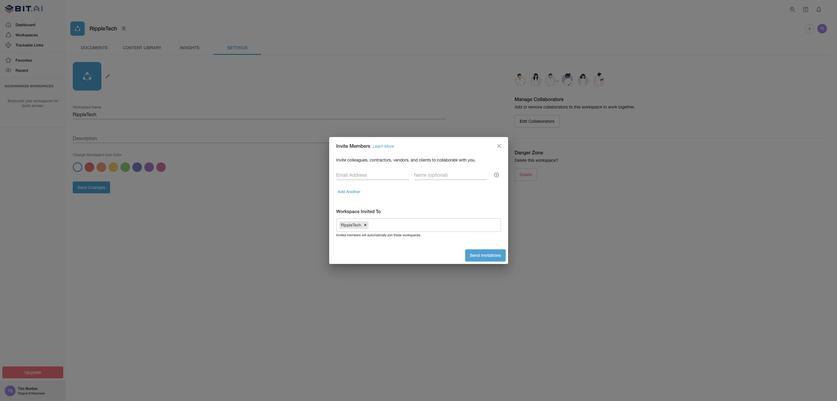 Task type: locate. For each thing, give the bounding box(es) containing it.
settings link
[[214, 41, 261, 55]]

more
[[385, 144, 394, 149]]

1 vertical spatial invite
[[336, 158, 346, 163]]

0 vertical spatial workspace
[[86, 153, 104, 157]]

0 horizontal spatial this
[[528, 158, 535, 163]]

workspace inside the invite members dialog
[[336, 209, 360, 214]]

change workspace icon color
[[73, 153, 122, 157]]

workspace down add another button
[[336, 209, 360, 214]]

bookmark image
[[120, 25, 128, 32]]

collaborators up collaborators
[[534, 96, 564, 102]]

this left workspace at the right
[[574, 105, 581, 110]]

trackable links
[[16, 43, 43, 47]]

workspace left the icon on the left of page
[[86, 153, 104, 157]]

to right collaborators
[[569, 105, 573, 110]]

tab list
[[70, 41, 828, 55]]

0 vertical spatial this
[[574, 105, 581, 110]]

collaborators inside manage collaborators add or remove collaborators to this workspace to work together.
[[534, 96, 564, 102]]

invite members learn more
[[336, 143, 394, 149]]

manage collaborators add or remove collaborators to this workspace to work together.
[[515, 96, 635, 110]]

1 vertical spatial invited
[[336, 234, 346, 237]]

collaborators inside button
[[529, 119, 555, 124]]

to inside the invite members dialog
[[432, 158, 436, 163]]

bookmarked workspaces
[[5, 84, 53, 88]]

delete down danger zone delete this workspace?
[[520, 172, 532, 177]]

delete inside delete button
[[520, 172, 532, 177]]

1 vertical spatial workspace
[[336, 209, 360, 214]]

delete inside danger zone delete this workspace?
[[515, 158, 527, 163]]

workspace
[[86, 153, 104, 157], [336, 209, 360, 214]]

to for collaborators
[[569, 105, 573, 110]]

to left work
[[604, 105, 607, 110]]

work
[[609, 105, 618, 110]]

0 horizontal spatial workspace
[[86, 153, 104, 157]]

rippletech up the members
[[341, 223, 361, 228]]

edit
[[520, 119, 528, 124]]

to right clients
[[432, 158, 436, 163]]

add left 'another'
[[338, 189, 345, 194]]

you.
[[468, 158, 476, 163]]

Workspace Description text field
[[73, 134, 447, 143]]

0 vertical spatial invited
[[361, 209, 375, 214]]

documents
[[81, 45, 108, 50]]

workspaces
[[16, 32, 38, 37]]

rogue
[[18, 392, 28, 396]]

1 vertical spatial add
[[338, 189, 345, 194]]

0 horizontal spatial add
[[338, 189, 345, 194]]

bookmark
[[8, 99, 24, 103]]

add
[[515, 105, 523, 110], [338, 189, 345, 194]]

0 horizontal spatial tb
[[8, 389, 13, 394]]

tb inside 'button'
[[821, 27, 825, 31]]

will
[[362, 234, 367, 237]]

Name (optional) text field
[[414, 171, 488, 180]]

collaborators down the remove
[[529, 119, 555, 124]]

join
[[388, 234, 393, 237]]

content
[[123, 45, 143, 50]]

invite left colleagues,
[[336, 158, 346, 163]]

add left the or
[[515, 105, 523, 110]]

delete
[[515, 158, 527, 163], [520, 172, 532, 177]]

remove
[[529, 105, 543, 110]]

delete down danger
[[515, 158, 527, 163]]

0 vertical spatial add
[[515, 105, 523, 110]]

0 vertical spatial collaborators
[[534, 96, 564, 102]]

icon
[[105, 153, 112, 157]]

bookmark your workspaces for quick access.
[[8, 99, 58, 108]]

this down zone
[[528, 158, 535, 163]]

contractors,
[[370, 158, 393, 163]]

workspaces
[[33, 99, 53, 103]]

add inside manage collaborators add or remove collaborators to this workspace to work together.
[[515, 105, 523, 110]]

0 vertical spatial invite
[[336, 143, 348, 149]]

1 vertical spatial this
[[528, 158, 535, 163]]

trackable links button
[[0, 40, 66, 50]]

content library link
[[118, 41, 166, 55]]

colleagues,
[[348, 158, 369, 163]]

0 horizontal spatial to
[[432, 158, 436, 163]]

1 vertical spatial collaborators
[[529, 119, 555, 124]]

1 vertical spatial delete
[[520, 172, 532, 177]]

enterprises
[[28, 392, 45, 396]]

bookmarked
[[5, 84, 29, 88]]

invited left to
[[361, 209, 375, 214]]

collaborators
[[534, 96, 564, 102], [529, 119, 555, 124]]

members
[[347, 234, 361, 237]]

1 horizontal spatial rippletech
[[341, 223, 361, 228]]

save changes button
[[73, 182, 110, 194]]

color
[[113, 153, 122, 157]]

1 horizontal spatial to
[[569, 105, 573, 110]]

0 horizontal spatial invited
[[336, 234, 346, 237]]

to
[[569, 105, 573, 110], [604, 105, 607, 110], [432, 158, 436, 163]]

1 horizontal spatial this
[[574, 105, 581, 110]]

save
[[78, 185, 87, 190]]

library
[[144, 45, 161, 50]]

tb
[[821, 27, 825, 31], [8, 389, 13, 394]]

danger
[[515, 150, 531, 156]]

1 horizontal spatial tb
[[821, 27, 825, 31]]

1 horizontal spatial workspace
[[336, 209, 360, 214]]

collaborate
[[437, 158, 458, 163]]

documents link
[[70, 41, 118, 55]]

invited left the members
[[336, 234, 346, 237]]

and
[[411, 158, 418, 163]]

change
[[73, 153, 85, 157]]

rippletech left bookmark image
[[90, 25, 117, 32]]

1 invite from the top
[[336, 143, 348, 149]]

collaborators for edit
[[529, 119, 555, 124]]

workspaces.
[[403, 234, 421, 237]]

workspace?
[[536, 158, 559, 163]]

rippletech
[[90, 25, 117, 32], [341, 223, 361, 228]]

clients
[[419, 158, 431, 163]]

save changes
[[78, 185, 105, 190]]

0 vertical spatial rippletech
[[90, 25, 117, 32]]

invited
[[361, 209, 375, 214], [336, 234, 346, 237]]

1 vertical spatial rippletech
[[341, 223, 361, 228]]

invited members will automatically join these workspaces.
[[336, 234, 421, 237]]

0 vertical spatial tb
[[821, 27, 825, 31]]

favorites
[[16, 58, 32, 63]]

1 horizontal spatial add
[[515, 105, 523, 110]]

send invitations button
[[465, 250, 506, 262]]

0 vertical spatial delete
[[515, 158, 527, 163]]

2 invite from the top
[[336, 158, 346, 163]]

invite
[[336, 143, 348, 149], [336, 158, 346, 163]]

invite left members
[[336, 143, 348, 149]]

dashboard
[[16, 22, 35, 27]]

together.
[[619, 105, 635, 110]]

this
[[574, 105, 581, 110], [528, 158, 535, 163]]



Task type: describe. For each thing, give the bounding box(es) containing it.
with
[[459, 158, 467, 163]]

to
[[376, 209, 381, 214]]

these
[[394, 234, 402, 237]]

invite colleagues, contractors, vendors, and clients to collaborate with you.
[[336, 158, 476, 163]]

settings
[[227, 45, 248, 50]]

0 horizontal spatial rippletech
[[90, 25, 117, 32]]

workspaces
[[30, 84, 53, 88]]

2 horizontal spatial to
[[604, 105, 607, 110]]

edit collaborators
[[520, 119, 555, 124]]

manage
[[515, 96, 533, 102]]

favorites button
[[0, 55, 66, 65]]

rippletech inside the invite members dialog
[[341, 223, 361, 228]]

workspace invited to
[[336, 209, 381, 214]]

automatically
[[368, 234, 387, 237]]

tim burton rogue enterprises
[[18, 387, 45, 396]]

for
[[54, 99, 58, 103]]

this inside danger zone delete this workspace?
[[528, 158, 535, 163]]

changes
[[88, 185, 105, 190]]

tb button
[[817, 23, 828, 34]]

invite for members
[[336, 143, 348, 149]]

collaborators
[[544, 105, 568, 110]]

1 vertical spatial tb
[[8, 389, 13, 394]]

invitations
[[481, 253, 501, 258]]

invite members dialog
[[329, 137, 508, 264]]

to for colleagues,
[[432, 158, 436, 163]]

tab list containing documents
[[70, 41, 828, 55]]

members
[[350, 143, 371, 149]]

Workspace Name text field
[[73, 110, 447, 119]]

add another
[[338, 189, 361, 194]]

quick
[[22, 104, 31, 108]]

add inside add another button
[[338, 189, 345, 194]]

Email Address text field
[[336, 171, 410, 180]]

invite for colleagues,
[[336, 158, 346, 163]]

vendors,
[[394, 158, 410, 163]]

add another button
[[336, 187, 362, 197]]

this inside manage collaborators add or remove collaborators to this workspace to work together.
[[574, 105, 581, 110]]

insights link
[[166, 41, 214, 55]]

workspace
[[582, 105, 603, 110]]

upgrade button
[[2, 367, 63, 379]]

1 horizontal spatial invited
[[361, 209, 375, 214]]

send
[[470, 253, 480, 258]]

or
[[524, 105, 528, 110]]

workspaces button
[[0, 30, 66, 40]]

insights
[[180, 45, 200, 50]]

burton
[[26, 387, 38, 392]]

delete button
[[515, 169, 538, 181]]

tim
[[18, 387, 25, 392]]

content library
[[123, 45, 161, 50]]

trackable
[[16, 43, 33, 47]]

dashboard button
[[0, 20, 66, 30]]

learn more link
[[373, 144, 394, 149]]

upgrade
[[24, 370, 41, 375]]

learn
[[373, 144, 384, 149]]

recent
[[16, 68, 28, 73]]

edit collaborators button
[[515, 115, 560, 128]]

danger zone delete this workspace?
[[515, 150, 559, 163]]

recent button
[[0, 65, 66, 76]]

another
[[346, 189, 361, 194]]

collaborators for manage
[[534, 96, 564, 102]]

your
[[25, 99, 32, 103]]

send invitations
[[470, 253, 501, 258]]

links
[[34, 43, 43, 47]]

zone
[[532, 150, 544, 156]]

access.
[[32, 104, 44, 108]]



Task type: vqa. For each thing, say whether or not it's contained in the screenshot.
bottom T button
no



